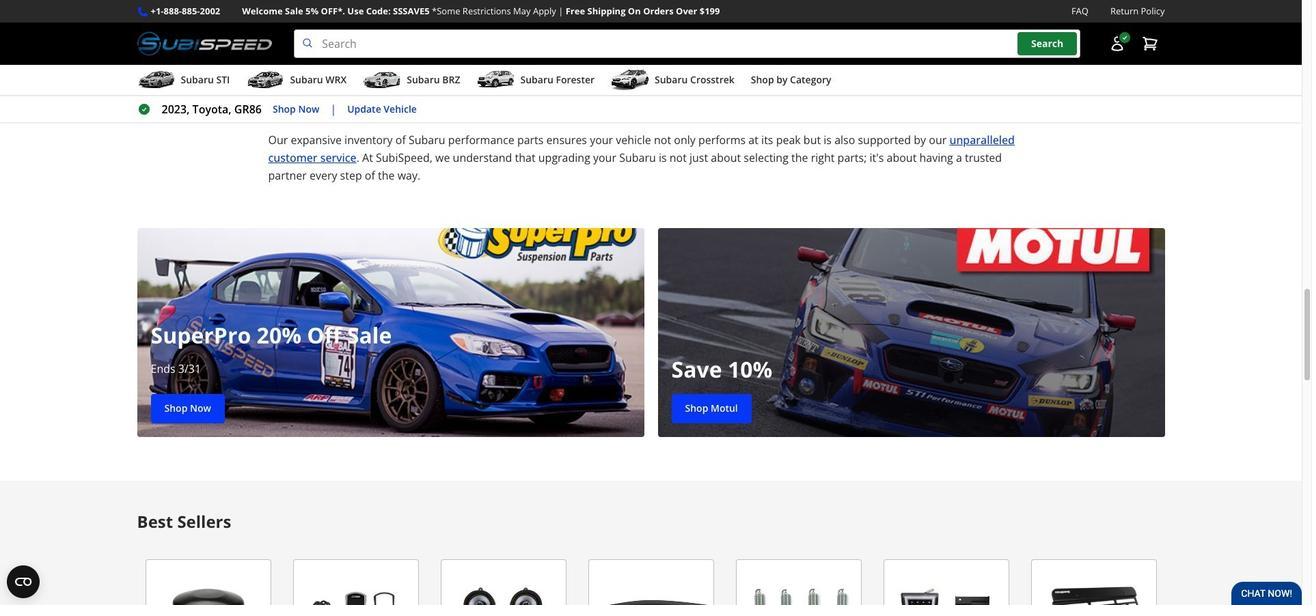 Task type: locate. For each thing, give the bounding box(es) containing it.
a subaru forester thumbnail image image
[[477, 70, 515, 90]]

subispeed logo image
[[137, 29, 272, 58]]

open widget image
[[7, 566, 40, 599]]

search input field
[[294, 29, 1080, 58]]



Task type: describe. For each thing, give the bounding box(es) containing it.
a subaru wrx thumbnail image image
[[246, 70, 285, 90]]

a subaru sti thumbnail image image
[[137, 70, 175, 90]]

a subaru brz thumbnail image image
[[363, 70, 401, 90]]

button image
[[1109, 36, 1125, 52]]

a subaru crosstrek thumbnail image image
[[611, 70, 649, 90]]



Task type: vqa. For each thing, say whether or not it's contained in the screenshot.
OFF*.
no



